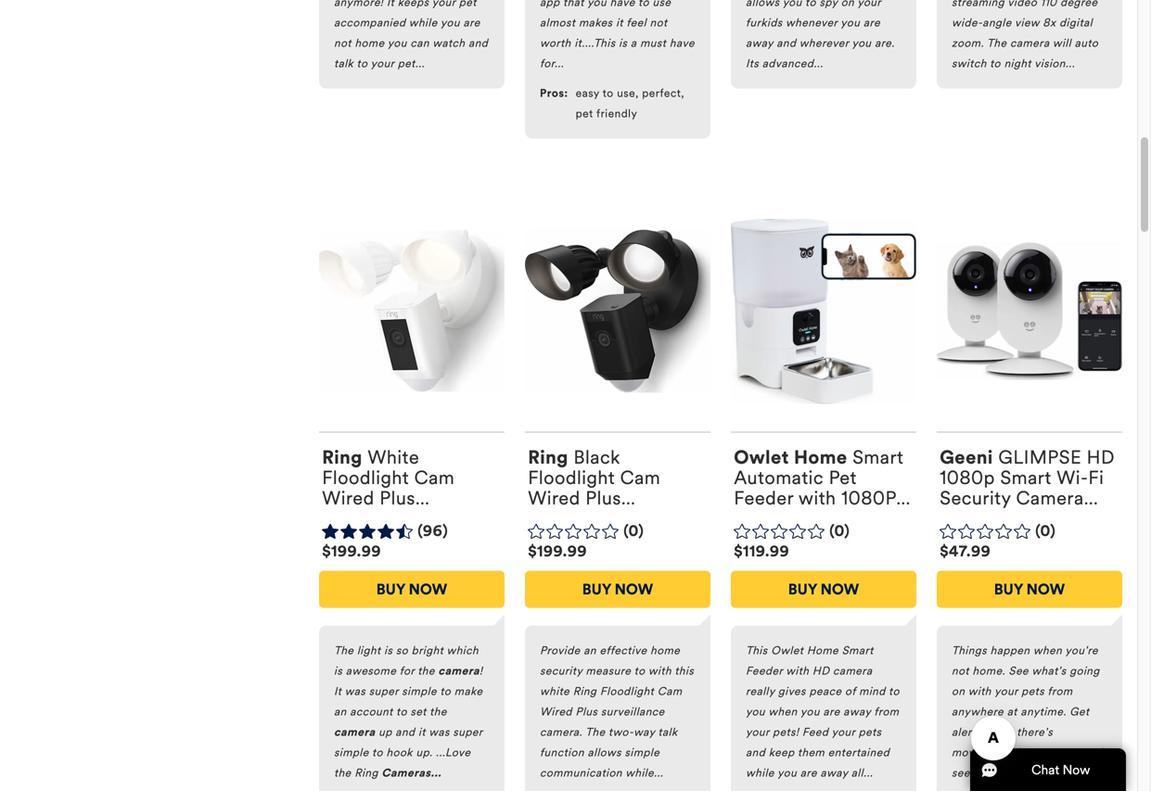 Task type: describe. For each thing, give the bounding box(es) containing it.
and inside things happen when you're not home. see what's going on with your pets from anywhere at anytime. get alerts when there's movement share access and see what's happening even...
[[1083, 746, 1102, 759]]

of
[[845, 684, 856, 698]]

(0) for $119.99
[[829, 522, 850, 540]]

pets!
[[773, 725, 799, 739]]

simple inside provide an effective home security measure to with this white ring floodlight cam wired plus surveillance camera. the two-way talk function allows simple communication while...
[[625, 746, 660, 759]]

and inside this owlet home smart feeder with hd camera really gives peace of mind to you when you are away from your pets! feed your pets and keep them entertained while you are away all...
[[746, 746, 765, 759]]

hook
[[386, 746, 413, 759]]

on
[[952, 684, 965, 698]]

communication
[[540, 766, 622, 780]]

$199.99 for (0)
[[528, 542, 587, 560]]

buy for light
[[376, 580, 405, 599]]

peace
[[809, 684, 842, 698]]

alerts
[[952, 725, 981, 739]]

super inside ! it was super simple to make an account to set the camera
[[369, 684, 399, 698]]

white
[[540, 684, 570, 698]]

...love
[[436, 746, 471, 759]]

it
[[418, 725, 426, 739]]

pets inside things happen when you're not home. see what's going on with your pets from anywhere at anytime. get alerts when there's movement share access and see what's happening even...
[[1021, 684, 1044, 698]]

account
[[350, 705, 393, 719]]

use,
[[617, 86, 639, 100]]

camera inside ! it was super simple to make an account to set the camera
[[334, 725, 375, 739]]

home.
[[972, 664, 1005, 678]]

the inside the light is so bright which is awesome for the
[[334, 643, 354, 657]]

camera inside this owlet home smart feeder with hd camera really gives peace of mind to you when you are away from your pets! feed your pets and keep them entertained while you are away all...
[[833, 664, 872, 678]]

way
[[634, 725, 655, 739]]

with inside this owlet home smart feeder with hd camera really gives peace of mind to you when you are away from your pets! feed your pets and keep them entertained while you are away all...
[[786, 664, 809, 678]]

access
[[1043, 746, 1080, 759]]

was inside ! it was super simple to make an account to set the camera
[[345, 684, 366, 698]]

plus
[[575, 705, 598, 719]]

pet
[[576, 107, 593, 121]]

to inside pros: easy to use, perfect, pet friendly
[[603, 86, 614, 100]]

and inside the up and it was super simple to hook up. ...love the ring
[[395, 725, 415, 739]]

it
[[334, 684, 342, 698]]

now for so
[[409, 580, 447, 599]]

ring inside provide an effective home security measure to with this white ring floodlight cam wired plus surveillance camera. the two-way talk function allows simple communication while...
[[573, 684, 597, 698]]

mind
[[859, 684, 885, 698]]

there's
[[1017, 725, 1053, 739]]

the inside the light is so bright which is awesome for the
[[418, 664, 435, 678]]

simple inside the up and it was super simple to hook up. ...love the ring
[[334, 746, 369, 759]]

all...
[[851, 766, 873, 780]]

see
[[1009, 664, 1029, 678]]

awesome
[[346, 664, 396, 678]]

the light is so bright which is awesome for the
[[334, 643, 479, 678]]

so
[[396, 643, 408, 657]]

buy for an
[[582, 580, 611, 599]]

buy now for home
[[788, 580, 859, 599]]

this owlet home smart feeder with hd camera really gives peace of mind to you when you are away from your pets! feed your pets and keep them entertained while you are away all...
[[746, 643, 900, 780]]

two-
[[608, 725, 634, 739]]

things happen when you're not home. see what's going on with your pets from anywhere at anytime. get alerts when there's movement share access and see what's happening even...
[[952, 643, 1105, 780]]

to left set
[[396, 705, 407, 719]]

cameras...
[[382, 766, 441, 780]]

buy now for is
[[376, 580, 447, 599]]

buy now link for is
[[319, 571, 505, 608]]

movement
[[952, 746, 1008, 759]]

feed
[[802, 725, 829, 739]]

1 vertical spatial what's
[[973, 766, 1008, 780]]

pets inside this owlet home smart feeder with hd camera really gives peace of mind to you when you are away from your pets! feed your pets and keep them entertained while you are away all...
[[859, 725, 882, 739]]

at
[[1007, 705, 1017, 719]]

them
[[798, 746, 825, 759]]

1 horizontal spatial are
[[823, 705, 840, 719]]

wired
[[540, 705, 572, 719]]

(96)
[[418, 522, 448, 540]]

the inside ! it was super simple to make an account to set the camera
[[430, 705, 447, 719]]

0 reviews element for $119.99
[[829, 522, 850, 541]]

gives
[[778, 684, 806, 698]]

keep
[[769, 746, 794, 759]]

measure
[[586, 664, 631, 678]]

1 vertical spatial are
[[800, 766, 817, 780]]

home
[[807, 643, 839, 657]]

$47.99
[[940, 542, 991, 560]]

to inside the up and it was super simple to hook up. ...love the ring
[[372, 746, 383, 759]]

0 reviews element for $199.99
[[623, 522, 644, 541]]

not
[[952, 664, 969, 678]]

perfect,
[[642, 86, 684, 100]]

0 vertical spatial away
[[843, 705, 871, 719]]

things
[[952, 643, 987, 657]]

function
[[540, 746, 584, 759]]

the inside provide an effective home security measure to with this white ring floodlight cam wired plus surveillance camera. the two-way talk function allows simple communication while...
[[585, 725, 605, 739]]

now for you're
[[1026, 580, 1065, 599]]

anywhere
[[952, 705, 1004, 719]]

provide an effective home security measure to with this white ring floodlight cam wired plus surveillance camera. the two-way talk function allows simple communication while...
[[540, 643, 694, 780]]

owlet
[[771, 643, 804, 657]]

1 vertical spatial away
[[820, 766, 848, 780]]

!
[[479, 664, 483, 678]]

2 horizontal spatial when
[[1033, 643, 1062, 657]]

0 horizontal spatial your
[[746, 725, 769, 739]]

friendly
[[596, 107, 637, 121]]

an inside provide an effective home security measure to with this white ring floodlight cam wired plus surveillance camera. the two-way talk function allows simple communication while...
[[584, 643, 596, 657]]

buy now link for home
[[731, 571, 916, 608]]

with inside provide an effective home security measure to with this white ring floodlight cam wired plus surveillance camera. the two-way talk function allows simple communication while...
[[648, 664, 672, 678]]

to left make
[[440, 684, 451, 698]]

home
[[650, 643, 680, 657]]

1 horizontal spatial camera
[[438, 664, 479, 678]]



Task type: vqa. For each thing, say whether or not it's contained in the screenshot.
BUY NOW link corresponding to effective
yes



Task type: locate. For each thing, give the bounding box(es) containing it.
camera down "account"
[[334, 725, 375, 739]]

buy now for when
[[994, 580, 1065, 599]]

buy now down 96 reviews element
[[376, 580, 447, 599]]

happen
[[990, 643, 1030, 657]]

light
[[357, 643, 381, 657]]

3 now from the left
[[820, 580, 859, 599]]

0 reviews element for $47.99
[[1035, 522, 1056, 541]]

going
[[1070, 664, 1100, 678]]

you're
[[1065, 643, 1098, 657]]

0 horizontal spatial and
[[395, 725, 415, 739]]

to down the up
[[372, 746, 383, 759]]

camera
[[438, 664, 479, 678], [833, 664, 872, 678], [334, 725, 375, 739]]

while...
[[625, 766, 663, 780]]

1 horizontal spatial is
[[384, 643, 393, 657]]

the
[[334, 643, 354, 657], [585, 725, 605, 739]]

1 buy now from the left
[[376, 580, 447, 599]]

the left light
[[334, 643, 354, 657]]

provide
[[540, 643, 580, 657]]

3 (0) from the left
[[1035, 522, 1056, 540]]

to up floodlight
[[634, 664, 645, 678]]

1 horizontal spatial an
[[584, 643, 596, 657]]

1 vertical spatial an
[[334, 705, 347, 719]]

simple down way
[[625, 746, 660, 759]]

0 vertical spatial pets
[[1021, 684, 1044, 698]]

0 horizontal spatial pets
[[859, 725, 882, 739]]

an inside ! it was super simple to make an account to set the camera
[[334, 705, 347, 719]]

buy up effective at the right of the page
[[582, 580, 611, 599]]

2 0 reviews element from the left
[[829, 522, 850, 541]]

you up feed
[[800, 705, 820, 719]]

2 $199.99 from the left
[[528, 542, 587, 560]]

1 vertical spatial when
[[768, 705, 797, 719]]

super up "account"
[[369, 684, 399, 698]]

get
[[1070, 705, 1089, 719]]

buy up happen at the right
[[994, 580, 1023, 599]]

you
[[746, 705, 765, 719], [800, 705, 820, 719], [777, 766, 797, 780]]

this
[[675, 664, 694, 678]]

an
[[584, 643, 596, 657], [334, 705, 347, 719]]

ring up plus on the bottom of the page
[[573, 684, 597, 698]]

from down the mind
[[874, 705, 899, 719]]

to left use,
[[603, 86, 614, 100]]

easy
[[576, 86, 600, 100]]

0 horizontal spatial $199.99
[[322, 542, 381, 560]]

the inside the up and it was super simple to hook up. ...love the ring
[[334, 766, 351, 780]]

buy now link up happen at the right
[[937, 571, 1122, 608]]

3 0 reviews element from the left
[[1035, 522, 1056, 541]]

simple up set
[[402, 684, 437, 698]]

is left so
[[384, 643, 393, 657]]

see
[[952, 766, 970, 780]]

0 vertical spatial an
[[584, 643, 596, 657]]

1 horizontal spatial and
[[746, 746, 765, 759]]

1 horizontal spatial the
[[585, 725, 605, 739]]

2 buy from the left
[[582, 580, 611, 599]]

1 now from the left
[[409, 580, 447, 599]]

3 buy now from the left
[[788, 580, 859, 599]]

0 horizontal spatial super
[[369, 684, 399, 698]]

this
[[746, 643, 768, 657]]

up.
[[416, 746, 433, 759]]

0 vertical spatial is
[[384, 643, 393, 657]]

feeder
[[746, 664, 783, 678]]

0 horizontal spatial 0 reviews element
[[623, 522, 644, 541]]

1 vertical spatial super
[[453, 725, 483, 739]]

0 horizontal spatial camera
[[334, 725, 375, 739]]

buy for happen
[[994, 580, 1023, 599]]

buy now link for when
[[937, 571, 1122, 608]]

1 horizontal spatial was
[[429, 725, 450, 739]]

now down 96 reviews element
[[409, 580, 447, 599]]

happening
[[1011, 766, 1067, 780]]

your up at
[[994, 684, 1018, 698]]

with inside things happen when you're not home. see what's going on with your pets from anywhere at anytime. get alerts when there's movement share access and see what's happening even...
[[968, 684, 991, 698]]

buy up so
[[376, 580, 405, 599]]

share
[[1011, 746, 1040, 759]]

with down home at the bottom
[[648, 664, 672, 678]]

the right for
[[418, 664, 435, 678]]

and left it
[[395, 725, 415, 739]]

your
[[994, 684, 1018, 698], [746, 725, 769, 739], [832, 725, 855, 739]]

now
[[409, 580, 447, 599], [615, 580, 653, 599], [820, 580, 859, 599], [1026, 580, 1065, 599]]

(0)
[[623, 522, 644, 540], [829, 522, 850, 540], [1035, 522, 1056, 540]]

what's
[[1032, 664, 1066, 678], [973, 766, 1008, 780]]

$199.99 for (96)
[[322, 542, 381, 560]]

what's right the see
[[1032, 664, 1066, 678]]

0 vertical spatial when
[[1033, 643, 1062, 657]]

away left all...
[[820, 766, 848, 780]]

is up it at left bottom
[[334, 664, 342, 678]]

when up 'pets!'
[[768, 705, 797, 719]]

2 horizontal spatial you
[[800, 705, 820, 719]]

the
[[418, 664, 435, 678], [430, 705, 447, 719], [334, 766, 351, 780]]

smart
[[842, 643, 873, 657]]

2 buy now link from the left
[[525, 571, 710, 608]]

are down them
[[800, 766, 817, 780]]

0 horizontal spatial is
[[334, 664, 342, 678]]

0 horizontal spatial from
[[874, 705, 899, 719]]

3 buy from the left
[[788, 580, 817, 599]]

buy now link
[[319, 571, 505, 608], [525, 571, 710, 608], [731, 571, 916, 608], [937, 571, 1122, 608]]

when
[[1033, 643, 1062, 657], [768, 705, 797, 719], [984, 725, 1014, 739]]

entertained
[[828, 746, 890, 759]]

2 buy now from the left
[[582, 580, 653, 599]]

96 reviews element
[[418, 522, 448, 541]]

0 vertical spatial super
[[369, 684, 399, 698]]

you down really
[[746, 705, 765, 719]]

from
[[1048, 684, 1073, 698], [874, 705, 899, 719]]

4 buy now from the left
[[994, 580, 1065, 599]]

for
[[399, 664, 414, 678]]

simple down "account"
[[334, 746, 369, 759]]

1 horizontal spatial you
[[777, 766, 797, 780]]

pets up anytime.
[[1021, 684, 1044, 698]]

from inside things happen when you're not home. see what's going on with your pets from anywhere at anytime. get alerts when there's movement share access and see what's happening even...
[[1048, 684, 1073, 698]]

2 horizontal spatial with
[[968, 684, 991, 698]]

0 horizontal spatial when
[[768, 705, 797, 719]]

an up measure
[[584, 643, 596, 657]]

the right set
[[430, 705, 447, 719]]

pros: easy to use, perfect, pet friendly
[[540, 86, 684, 121]]

up
[[379, 725, 392, 739]]

when down at
[[984, 725, 1014, 739]]

2 horizontal spatial and
[[1083, 746, 1102, 759]]

security
[[540, 664, 582, 678]]

hd
[[812, 664, 830, 678]]

pets up 'entertained'
[[859, 725, 882, 739]]

0 horizontal spatial you
[[746, 705, 765, 719]]

1 horizontal spatial simple
[[402, 684, 437, 698]]

to inside this owlet home smart feeder with hd camera really gives peace of mind to you when you are away from your pets! feed your pets and keep them entertained while you are away all...
[[889, 684, 900, 698]]

was
[[345, 684, 366, 698], [429, 725, 450, 739]]

1 horizontal spatial super
[[453, 725, 483, 739]]

1 horizontal spatial what's
[[1032, 664, 1066, 678]]

1 horizontal spatial when
[[984, 725, 1014, 739]]

when inside this owlet home smart feeder with hd camera really gives peace of mind to you when you are away from your pets! feed your pets and keep them entertained while you are away all...
[[768, 705, 797, 719]]

now up effective at the right of the page
[[615, 580, 653, 599]]

when left you're
[[1033, 643, 1062, 657]]

even...
[[1071, 766, 1105, 780]]

2 horizontal spatial camera
[[833, 664, 872, 678]]

now for home
[[615, 580, 653, 599]]

0 horizontal spatial was
[[345, 684, 366, 698]]

and
[[395, 725, 415, 739], [746, 746, 765, 759], [1083, 746, 1102, 759]]

buy down $119.99
[[788, 580, 817, 599]]

your inside things happen when you're not home. see what's going on with your pets from anywhere at anytime. get alerts when there's movement share access and see what's happening even...
[[994, 684, 1018, 698]]

! it was super simple to make an account to set the camera
[[334, 664, 483, 739]]

what's down movement
[[973, 766, 1008, 780]]

0 vertical spatial are
[[823, 705, 840, 719]]

camera.
[[540, 725, 582, 739]]

which
[[447, 643, 479, 657]]

surveillance
[[601, 705, 665, 719]]

buy now up effective at the right of the page
[[582, 580, 653, 599]]

2 horizontal spatial your
[[994, 684, 1018, 698]]

and up while
[[746, 746, 765, 759]]

1 vertical spatial the
[[585, 725, 605, 739]]

with
[[648, 664, 672, 678], [786, 664, 809, 678], [968, 684, 991, 698]]

pros:
[[540, 86, 568, 100]]

1 vertical spatial is
[[334, 664, 342, 678]]

$199.99
[[322, 542, 381, 560], [528, 542, 587, 560]]

2 (0) from the left
[[829, 522, 850, 540]]

2 horizontal spatial (0)
[[1035, 522, 1056, 540]]

pets
[[1021, 684, 1044, 698], [859, 725, 882, 739]]

1 $199.99 from the left
[[322, 542, 381, 560]]

1 vertical spatial ring
[[354, 766, 378, 780]]

effective
[[600, 643, 647, 657]]

1 vertical spatial the
[[430, 705, 447, 719]]

bright
[[412, 643, 444, 657]]

is
[[384, 643, 393, 657], [334, 664, 342, 678]]

to right the mind
[[889, 684, 900, 698]]

an down it at left bottom
[[334, 705, 347, 719]]

and up even... on the right
[[1083, 746, 1102, 759]]

buy now up home at the bottom of the page
[[788, 580, 859, 599]]

0 horizontal spatial simple
[[334, 746, 369, 759]]

1 0 reviews element from the left
[[623, 522, 644, 541]]

0 horizontal spatial are
[[800, 766, 817, 780]]

1 horizontal spatial $199.99
[[528, 542, 587, 560]]

0 horizontal spatial ring
[[354, 766, 378, 780]]

3 buy now link from the left
[[731, 571, 916, 608]]

0 vertical spatial ring
[[573, 684, 597, 698]]

are down peace
[[823, 705, 840, 719]]

0 vertical spatial was
[[345, 684, 366, 698]]

super inside the up and it was super simple to hook up. ...love the ring
[[453, 725, 483, 739]]

to inside provide an effective home security measure to with this white ring floodlight cam wired plus surveillance camera. the two-way talk function allows simple communication while...
[[634, 664, 645, 678]]

0 vertical spatial the
[[418, 664, 435, 678]]

super
[[369, 684, 399, 698], [453, 725, 483, 739]]

1 buy from the left
[[376, 580, 405, 599]]

(0) for $47.99
[[1035, 522, 1056, 540]]

your left 'pets!'
[[746, 725, 769, 739]]

1 vertical spatial from
[[874, 705, 899, 719]]

from inside this owlet home smart feeder with hd camera really gives peace of mind to you when you are away from your pets! feed your pets and keep them entertained while you are away all...
[[874, 705, 899, 719]]

2 vertical spatial the
[[334, 766, 351, 780]]

0 horizontal spatial what's
[[973, 766, 1008, 780]]

from up anytime.
[[1048, 684, 1073, 698]]

0 vertical spatial what's
[[1032, 664, 1066, 678]]

0 horizontal spatial (0)
[[623, 522, 644, 540]]

allows
[[588, 746, 621, 759]]

was right it at left bottom
[[345, 684, 366, 698]]

buy now link for effective
[[525, 571, 710, 608]]

2 horizontal spatial simple
[[625, 746, 660, 759]]

anytime.
[[1021, 705, 1066, 719]]

0 vertical spatial the
[[334, 643, 354, 657]]

buy for owlet
[[788, 580, 817, 599]]

0 horizontal spatial with
[[648, 664, 672, 678]]

4 buy now link from the left
[[937, 571, 1122, 608]]

1 buy now link from the left
[[319, 571, 505, 608]]

ring inside the up and it was super simple to hook up. ...love the ring
[[354, 766, 378, 780]]

buy now link down 96 reviews element
[[319, 571, 505, 608]]

0 vertical spatial from
[[1048, 684, 1073, 698]]

talk
[[658, 725, 678, 739]]

buy now for effective
[[582, 580, 653, 599]]

$119.99
[[734, 542, 789, 560]]

4 buy from the left
[[994, 580, 1023, 599]]

1 horizontal spatial with
[[786, 664, 809, 678]]

camera up of
[[833, 664, 872, 678]]

(0) for $199.99
[[623, 522, 644, 540]]

buy now up happen at the right
[[994, 580, 1065, 599]]

away down of
[[843, 705, 871, 719]]

0 horizontal spatial an
[[334, 705, 347, 719]]

now for smart
[[820, 580, 859, 599]]

4 now from the left
[[1026, 580, 1065, 599]]

camera down which
[[438, 664, 479, 678]]

your up 'entertained'
[[832, 725, 855, 739]]

now up happen at the right
[[1026, 580, 1065, 599]]

cam
[[657, 684, 682, 698]]

the down plus on the bottom of the page
[[585, 725, 605, 739]]

1 (0) from the left
[[623, 522, 644, 540]]

make
[[454, 684, 483, 698]]

2 horizontal spatial 0 reviews element
[[1035, 522, 1056, 541]]

buy now link up home at the bottom of the page
[[731, 571, 916, 608]]

buy
[[376, 580, 405, 599], [582, 580, 611, 599], [788, 580, 817, 599], [994, 580, 1023, 599]]

with up the gives
[[786, 664, 809, 678]]

0 reviews element
[[623, 522, 644, 541], [829, 522, 850, 541], [1035, 522, 1056, 541]]

1 vertical spatial pets
[[859, 725, 882, 739]]

the down "account"
[[334, 766, 351, 780]]

simple inside ! it was super simple to make an account to set the camera
[[402, 684, 437, 698]]

2 vertical spatial when
[[984, 725, 1014, 739]]

set
[[410, 705, 427, 719]]

1 horizontal spatial 0 reviews element
[[829, 522, 850, 541]]

floodlight
[[600, 684, 654, 698]]

buy now link up effective at the right of the page
[[525, 571, 710, 608]]

1 horizontal spatial pets
[[1021, 684, 1044, 698]]

0 horizontal spatial the
[[334, 643, 354, 657]]

1 horizontal spatial (0)
[[829, 522, 850, 540]]

1 horizontal spatial from
[[1048, 684, 1073, 698]]

are
[[823, 705, 840, 719], [800, 766, 817, 780]]

now up home at the bottom of the page
[[820, 580, 859, 599]]

ring left cameras...
[[354, 766, 378, 780]]

1 horizontal spatial ring
[[573, 684, 597, 698]]

up and it was super simple to hook up. ...love the ring
[[334, 725, 483, 780]]

you down "keep"
[[777, 766, 797, 780]]

1 vertical spatial was
[[429, 725, 450, 739]]

with up anywhere at the right bottom
[[968, 684, 991, 698]]

1 horizontal spatial your
[[832, 725, 855, 739]]

was right it
[[429, 725, 450, 739]]

2 now from the left
[[615, 580, 653, 599]]

buy now
[[376, 580, 447, 599], [582, 580, 653, 599], [788, 580, 859, 599], [994, 580, 1065, 599]]

while
[[746, 766, 774, 780]]

really
[[746, 684, 775, 698]]

was inside the up and it was super simple to hook up. ...love the ring
[[429, 725, 450, 739]]

super up the '...love'
[[453, 725, 483, 739]]



